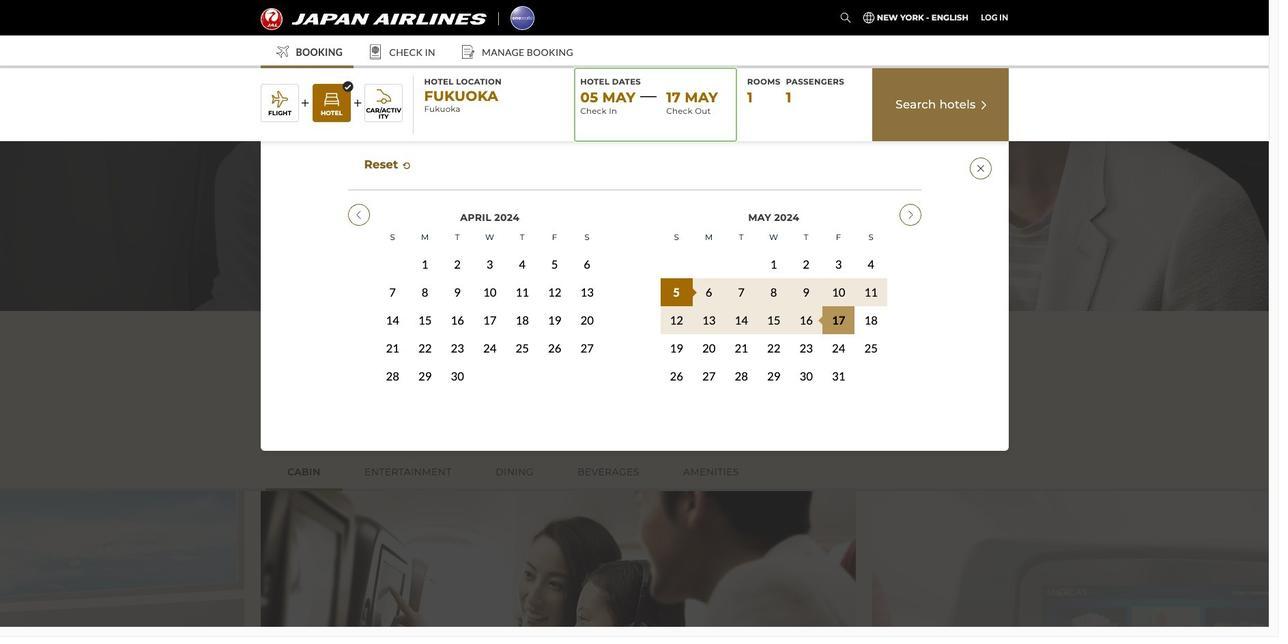Task type: locate. For each thing, give the bounding box(es) containing it.
thursday element
[[506, 225, 538, 251], [790, 225, 822, 251]]

japan airlines image
[[260, 8, 486, 30]]

1 horizontal spatial tuesday element
[[725, 225, 758, 251]]

sunday element
[[376, 225, 409, 251], [660, 225, 693, 251]]

2 tuesday element from the left
[[725, 225, 758, 251]]

1 sunday element from the left
[[376, 225, 409, 251]]

1 horizontal spatial thursday element
[[790, 225, 822, 251]]

close image
[[970, 158, 991, 180]]

1 horizontal spatial wednesday element
[[758, 225, 790, 251]]

friday element
[[538, 225, 571, 251], [822, 225, 855, 251]]

0 horizontal spatial wednesday element
[[474, 225, 506, 251]]

tab list
[[266, 456, 1014, 491]]

monday element for 2nd sunday element from right
[[409, 225, 441, 251]]

1 monday element from the left
[[409, 225, 441, 251]]

one world image
[[510, 6, 534, 30]]

0 horizontal spatial thursday element
[[506, 225, 538, 251]]

monday element
[[409, 225, 441, 251], [693, 225, 725, 251]]

tuesday element
[[441, 225, 474, 251], [725, 225, 758, 251]]

wednesday element
[[474, 225, 506, 251], [758, 225, 790, 251]]

1 thursday element from the left
[[506, 225, 538, 251]]

2 monday element from the left
[[693, 225, 725, 251]]

0 horizontal spatial sunday element
[[376, 225, 409, 251]]

saturday element
[[571, 225, 603, 251], [855, 225, 887, 251]]

1 wednesday element from the left
[[474, 225, 506, 251]]

reset image
[[401, 160, 412, 171]]

0 horizontal spatial saturday element
[[571, 225, 603, 251]]

tuesday element for wednesday element related to thursday element related to second sunday element from the left
[[725, 225, 758, 251]]

1 horizontal spatial friday element
[[822, 225, 855, 251]]

1 friday element from the left
[[538, 225, 571, 251]]

1 horizontal spatial sunday element
[[660, 225, 693, 251]]

1 saturday element from the left
[[571, 225, 603, 251]]

1 tuesday element from the left
[[441, 225, 474, 251]]

0 horizontal spatial tuesday element
[[441, 225, 474, 251]]

friday element for thursday element related to 2nd sunday element from right
[[538, 225, 571, 251]]

2 thursday element from the left
[[790, 225, 822, 251]]

0 horizontal spatial monday element
[[409, 225, 441, 251]]

0 horizontal spatial friday element
[[538, 225, 571, 251]]

1 horizontal spatial monday element
[[693, 225, 725, 251]]

2 saturday element from the left
[[855, 225, 887, 251]]

2 friday element from the left
[[822, 225, 855, 251]]

1 horizontal spatial saturday element
[[855, 225, 887, 251]]

2 wednesday element from the left
[[758, 225, 790, 251]]



Task type: vqa. For each thing, say whether or not it's contained in the screenshot.
'Wednesday' Element for TUESDAY ELEMENT associated with first Sunday Element from the right
no



Task type: describe. For each thing, give the bounding box(es) containing it.
saturday element for friday element related to thursday element related to second sunday element from the left
[[855, 225, 887, 251]]

friday element for thursday element related to second sunday element from the left
[[822, 225, 855, 251]]

saturday element for friday element related to thursday element related to 2nd sunday element from right
[[571, 225, 603, 251]]

thursday element for 2nd sunday element from right
[[506, 225, 538, 251]]

wednesday element for thursday element related to second sunday element from the left
[[758, 225, 790, 251]]

2 sunday element from the left
[[660, 225, 693, 251]]

monday element for second sunday element from the left
[[693, 225, 725, 251]]

thursday element for second sunday element from the left
[[790, 225, 822, 251]]

tuesday element for thursday element related to 2nd sunday element from right's wednesday element
[[441, 225, 474, 251]]

wednesday element for thursday element related to 2nd sunday element from right
[[474, 225, 506, 251]]



